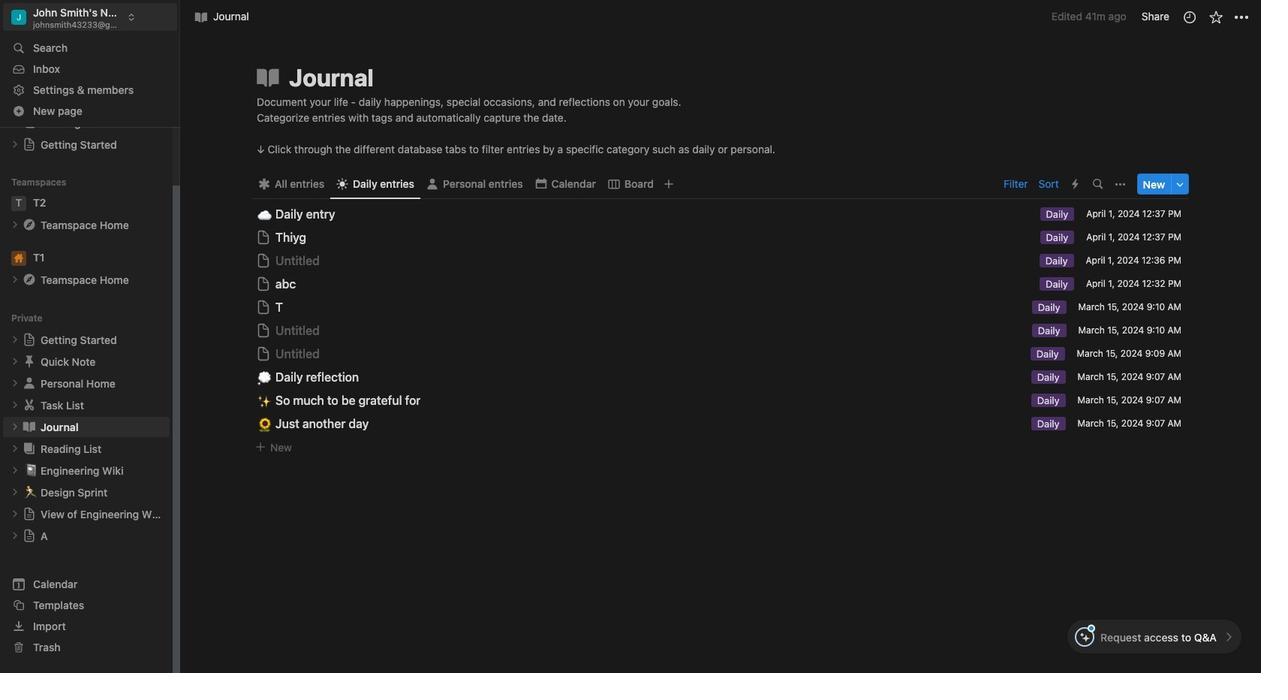 Task type: describe. For each thing, give the bounding box(es) containing it.
1 tab from the left
[[252, 174, 331, 195]]

2 tab from the left
[[331, 174, 421, 195]]

create and view automations image
[[1073, 179, 1080, 190]]

t image
[[11, 196, 26, 211]]

4 open image from the top
[[11, 466, 20, 475]]

🌻 image
[[258, 414, 272, 433]]

📓 image
[[24, 461, 38, 479]]

3 open image from the top
[[11, 422, 20, 431]]

3 open image from the top
[[11, 335, 20, 344]]

2 open image from the top
[[11, 401, 20, 410]]

☁️ image
[[258, 205, 272, 224]]

5 open image from the top
[[11, 488, 20, 497]]



Task type: locate. For each thing, give the bounding box(es) containing it.
tab list
[[252, 169, 1000, 199]]

4 tab from the left
[[529, 174, 602, 195]]

updates image
[[1183, 9, 1198, 24]]

2 open image from the top
[[11, 275, 20, 284]]

💭 image
[[258, 368, 272, 387]]

1 open image from the top
[[11, 140, 20, 149]]

5 open image from the top
[[11, 379, 20, 388]]

8 open image from the top
[[11, 531, 20, 540]]

tab
[[252, 174, 331, 195], [331, 174, 421, 195], [421, 174, 529, 195], [529, 174, 602, 195], [602, 174, 660, 195]]

change page icon image
[[255, 64, 282, 91], [23, 138, 36, 151], [22, 217, 37, 232], [22, 272, 37, 287], [23, 333, 36, 347], [22, 354, 37, 369], [22, 376, 37, 391], [22, 398, 37, 413], [22, 419, 37, 434], [22, 441, 37, 456], [23, 507, 36, 521], [23, 529, 36, 543]]

3 tab from the left
[[421, 174, 529, 195]]

favorite image
[[1209, 9, 1224, 24]]

7 open image from the top
[[11, 510, 20, 519]]

open image
[[11, 140, 20, 149], [11, 275, 20, 284], [11, 335, 20, 344], [11, 357, 20, 366], [11, 379, 20, 388], [11, 444, 20, 453], [11, 510, 20, 519], [11, 531, 20, 540]]

🏃 image
[[24, 483, 38, 500]]

5 tab from the left
[[602, 174, 660, 195]]

open image
[[11, 220, 20, 229], [11, 401, 20, 410], [11, 422, 20, 431], [11, 466, 20, 475], [11, 488, 20, 497]]

6 open image from the top
[[11, 444, 20, 453]]

✨ image
[[258, 391, 272, 410]]

1 open image from the top
[[11, 220, 20, 229]]

4 open image from the top
[[11, 357, 20, 366]]



Task type: vqa. For each thing, say whether or not it's contained in the screenshot.
Close sidebar image
no



